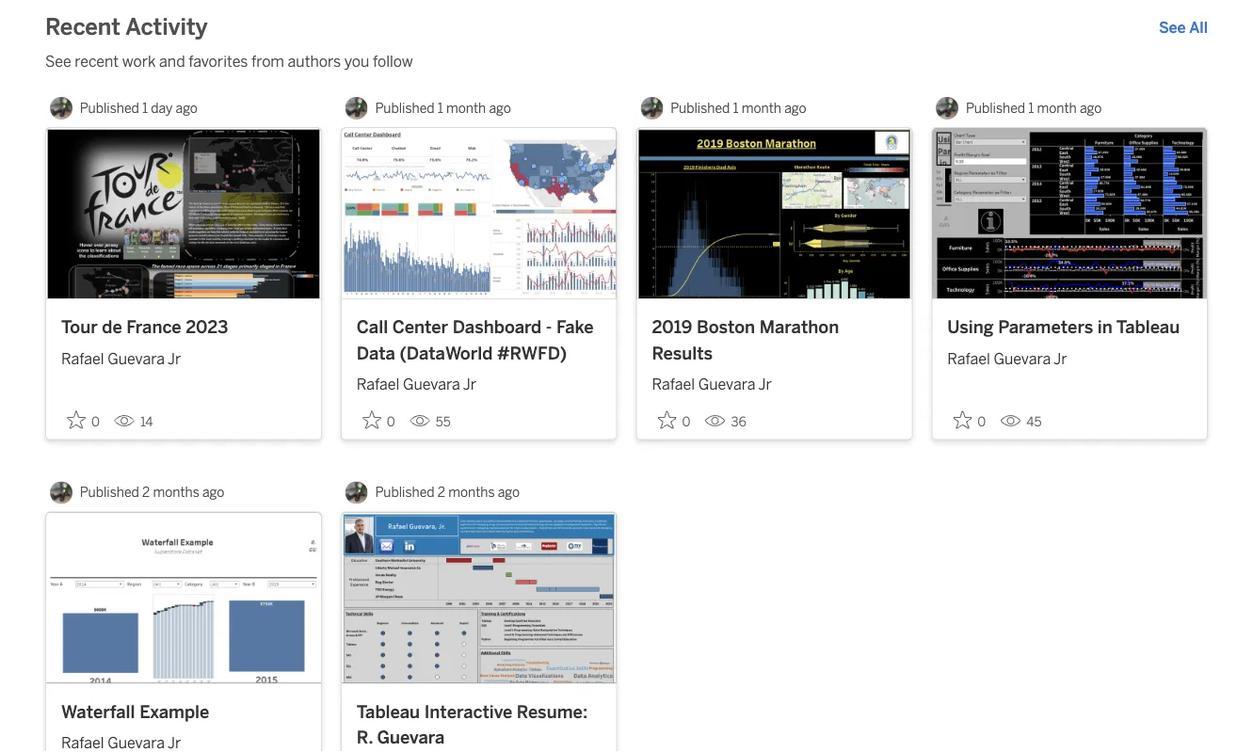 Task type: describe. For each thing, give the bounding box(es) containing it.
tour
[[61, 317, 98, 338]]

see all recent activity element
[[1159, 16, 1208, 39]]

see for see recent work and favorites from authors you follow
[[45, 53, 71, 71]]

follow
[[373, 53, 413, 71]]

rafael guevara jr for boston
[[652, 376, 772, 394]]

from
[[251, 53, 284, 71]]

months for interactive
[[448, 485, 495, 501]]

call center dashboard - fake data (dataworld #rwfd) link
[[357, 315, 601, 366]]

rafael guevara jr for parameters
[[947, 351, 1067, 368]]

2 for example
[[142, 485, 150, 501]]

workbook thumbnail image for marathon
[[637, 129, 912, 299]]

activity
[[125, 14, 208, 41]]

tour de france 2023
[[61, 317, 228, 338]]

rafael for call center dashboard - fake data (dataworld #rwfd)
[[357, 376, 400, 394]]

36
[[731, 415, 747, 430]]

published 1 day ago
[[80, 101, 198, 116]]

see for see all
[[1159, 19, 1186, 37]]

guevara for de
[[108, 351, 165, 368]]

published for boston
[[671, 101, 730, 116]]

recent activity heading
[[45, 13, 208, 43]]

14 views element
[[106, 407, 161, 438]]

1 for center
[[438, 101, 443, 116]]

waterfall example link
[[61, 699, 306, 725]]

1 for parameters
[[1028, 101, 1034, 116]]

marathon
[[759, 317, 839, 338]]

waterfall example
[[61, 702, 209, 722]]

call
[[357, 317, 388, 338]]

day
[[151, 101, 173, 116]]

-
[[546, 317, 552, 338]]

in
[[1098, 317, 1113, 338]]

using
[[947, 317, 994, 338]]

1 for boston
[[733, 101, 739, 116]]

rafael guevara jr for de
[[61, 351, 181, 368]]

using parameters in tableau
[[947, 317, 1180, 338]]

see recent work and favorites from authors you follow
[[45, 53, 413, 71]]

2 for interactive
[[438, 485, 445, 501]]

rafael guevara jr link for dashboard
[[357, 366, 601, 397]]

0 for using parameters in tableau
[[977, 415, 986, 430]]

published 2 months ago for example
[[80, 485, 224, 501]]

rafael for using parameters in tableau
[[947, 351, 990, 368]]

#rwfd)
[[497, 343, 567, 364]]

add favorite button for call center dashboard - fake data (dataworld #rwfd)
[[357, 405, 402, 436]]

recent
[[75, 53, 119, 71]]

ago for in
[[1080, 101, 1102, 116]]

55 views element
[[402, 407, 458, 438]]

dashboard
[[453, 317, 542, 338]]

45 views element
[[993, 407, 1049, 438]]

add favorite button for 2019 boston marathon results
[[652, 405, 697, 436]]

recent activity
[[45, 14, 208, 41]]

2019 boston marathon results link
[[652, 315, 897, 366]]

14
[[140, 415, 153, 430]]

see all
[[1159, 19, 1208, 37]]

guevara inside tableau interactive resume: r. guevara
[[377, 727, 445, 748]]

workbook thumbnail image for dashboard
[[342, 129, 616, 299]]

0 for 2019 boston marathon results
[[682, 415, 691, 430]]

tableau inside tableau interactive resume: r. guevara
[[357, 702, 420, 722]]

recent
[[45, 14, 120, 41]]

0 for tour de france 2023
[[91, 415, 100, 430]]

1 for de
[[142, 101, 148, 116]]



Task type: locate. For each thing, give the bounding box(es) containing it.
0 horizontal spatial 2
[[142, 485, 150, 501]]

2
[[142, 485, 150, 501], [438, 485, 445, 501]]

2019
[[652, 317, 692, 338]]

month
[[446, 101, 486, 116], [742, 101, 781, 116], [1037, 101, 1077, 116]]

rafael guevara jr down de
[[61, 351, 181, 368]]

months
[[153, 485, 199, 501], [448, 485, 495, 501]]

1 1 from the left
[[142, 101, 148, 116]]

rafael guevara jr image
[[50, 97, 72, 120], [936, 97, 958, 120], [50, 482, 72, 505], [345, 482, 368, 505]]

interactive
[[424, 702, 512, 722]]

tableau right in
[[1116, 317, 1180, 338]]

rafael guevara jr link down 2023
[[61, 341, 306, 371]]

published
[[80, 101, 139, 116], [375, 101, 435, 116], [671, 101, 730, 116], [966, 101, 1025, 116], [80, 485, 139, 501], [375, 485, 435, 501]]

2 1 from the left
[[438, 101, 443, 116]]

1 add favorite button from the left
[[61, 405, 106, 436]]

rafael guevara jr for center
[[357, 376, 476, 394]]

tableau up r.
[[357, 702, 420, 722]]

published 1 month ago
[[375, 101, 511, 116], [671, 101, 806, 116], [966, 101, 1102, 116]]

guevara for parameters
[[994, 351, 1051, 368]]

0 inside add favorite button
[[977, 415, 986, 430]]

1 months from the left
[[153, 485, 199, 501]]

guevara down parameters
[[994, 351, 1051, 368]]

0 horizontal spatial published 1 month ago
[[375, 101, 511, 116]]

rafael guevara jr image for call center dashboard - fake data (dataworld #rwfd)
[[345, 97, 368, 120]]

guevara for boston
[[698, 376, 755, 394]]

see left all
[[1159, 19, 1186, 37]]

rafael guevara jr link for in
[[947, 341, 1192, 371]]

de
[[102, 317, 122, 338]]

rafael guevara jr image for 2019 boston marathon results
[[640, 97, 663, 120]]

jr for dashboard
[[463, 376, 476, 394]]

3 month from the left
[[1037, 101, 1077, 116]]

2 months from the left
[[448, 485, 495, 501]]

1 horizontal spatial 2
[[438, 485, 445, 501]]

published 1 month ago for center
[[375, 101, 511, 116]]

rafael guevara jr link for marathon
[[652, 366, 897, 397]]

example
[[139, 702, 209, 722]]

2 add favorite button from the left
[[357, 405, 402, 436]]

2 horizontal spatial published 1 month ago
[[966, 101, 1102, 116]]

favorites
[[189, 53, 248, 71]]

2 horizontal spatial add favorite button
[[652, 405, 697, 436]]

call center dashboard - fake data (dataworld #rwfd)
[[357, 317, 594, 364]]

results
[[652, 343, 713, 364]]

1 horizontal spatial published 1 month ago
[[671, 101, 806, 116]]

workbook thumbnail image for in
[[932, 129, 1207, 299]]

1 rafael guevara jr image from the left
[[345, 97, 368, 120]]

rafael down data
[[357, 376, 400, 394]]

jr for marathon
[[758, 376, 772, 394]]

1 published 1 month ago from the left
[[375, 101, 511, 116]]

tableau interactive resume: r. guevara
[[357, 702, 588, 748]]

1 month from the left
[[446, 101, 486, 116]]

1 published 2 months ago from the left
[[80, 485, 224, 501]]

jr for in
[[1054, 351, 1067, 368]]

0 vertical spatial tableau
[[1116, 317, 1180, 338]]

2 month from the left
[[742, 101, 781, 116]]

published for de
[[80, 101, 139, 116]]

workbook thumbnail image for france
[[46, 129, 321, 299]]

tableau inside using parameters in tableau link
[[1116, 317, 1180, 338]]

guevara right r.
[[377, 727, 445, 748]]

0 vertical spatial see
[[1159, 19, 1186, 37]]

published 2 months ago
[[80, 485, 224, 501], [375, 485, 520, 501]]

1 horizontal spatial tableau
[[1116, 317, 1180, 338]]

rafael guevara jr link down the 2019 boston marathon results
[[652, 366, 897, 397]]

0 left 45 views element
[[977, 415, 986, 430]]

1 vertical spatial tableau
[[357, 702, 420, 722]]

ago for marathon
[[784, 101, 806, 116]]

jr down the tour de france 2023 link
[[168, 351, 181, 368]]

resume:
[[517, 702, 588, 722]]

published for parameters
[[966, 101, 1025, 116]]

rafael guevara jr link down 'call center dashboard - fake data (dataworld #rwfd)'
[[357, 366, 601, 397]]

add favorite button for tour de france 2023
[[61, 405, 106, 436]]

add favorite button left 36
[[652, 405, 697, 436]]

2 down the 55
[[438, 485, 445, 501]]

1 vertical spatial see
[[45, 53, 71, 71]]

0 horizontal spatial add favorite button
[[61, 405, 106, 436]]

0 horizontal spatial tableau
[[357, 702, 420, 722]]

see left recent
[[45, 53, 71, 71]]

jr
[[168, 351, 181, 368], [1054, 351, 1067, 368], [463, 376, 476, 394], [758, 376, 772, 394]]

authors
[[288, 53, 341, 71]]

rafael guevara jr
[[61, 351, 181, 368], [947, 351, 1067, 368], [357, 376, 476, 394], [652, 376, 772, 394]]

0 horizontal spatial months
[[153, 485, 199, 501]]

55
[[436, 415, 451, 430]]

months down the 55
[[448, 485, 495, 501]]

2 2 from the left
[[438, 485, 445, 501]]

1
[[142, 101, 148, 116], [438, 101, 443, 116], [733, 101, 739, 116], [1028, 101, 1034, 116]]

1 horizontal spatial published 2 months ago
[[375, 485, 520, 501]]

see
[[1159, 19, 1186, 37], [45, 53, 71, 71]]

using parameters in tableau link
[[947, 315, 1192, 341]]

(dataworld
[[400, 343, 493, 364]]

guevara for center
[[403, 376, 460, 394]]

1 horizontal spatial see
[[1159, 19, 1186, 37]]

Add Favorite button
[[61, 405, 106, 436], [357, 405, 402, 436], [652, 405, 697, 436]]

workbook thumbnail image
[[46, 129, 321, 299], [342, 129, 616, 299], [637, 129, 912, 299], [932, 129, 1207, 299], [46, 513, 321, 683], [342, 513, 616, 683]]

tour de france 2023 link
[[61, 315, 306, 341]]

rafael guevara jr up 55 views element
[[357, 376, 476, 394]]

rafael down tour
[[61, 351, 104, 368]]

rafael guevara jr image down you
[[345, 97, 368, 120]]

rafael guevara jr down using
[[947, 351, 1067, 368]]

1 horizontal spatial add favorite button
[[357, 405, 402, 436]]

france
[[126, 317, 181, 338]]

1 horizontal spatial month
[[742, 101, 781, 116]]

published 2 months ago for interactive
[[375, 485, 520, 501]]

published 1 month ago for parameters
[[966, 101, 1102, 116]]

waterfall
[[61, 702, 135, 722]]

parameters
[[998, 317, 1093, 338]]

0 left 14 views element
[[91, 415, 100, 430]]

month for parameters
[[1037, 101, 1077, 116]]

rafael guevara jr image down see recent work and favorites from authors you follow element
[[640, 97, 663, 120]]

1 0 from the left
[[91, 415, 100, 430]]

ago
[[176, 101, 198, 116], [489, 101, 511, 116], [784, 101, 806, 116], [1080, 101, 1102, 116], [202, 485, 224, 501], [498, 485, 520, 501]]

published 2 months ago down 14
[[80, 485, 224, 501]]

2 horizontal spatial month
[[1037, 101, 1077, 116]]

data
[[357, 343, 395, 364]]

and
[[159, 53, 185, 71]]

jr down 2019 boston marathon results link
[[758, 376, 772, 394]]

0
[[91, 415, 100, 430], [387, 415, 395, 430], [682, 415, 691, 430], [977, 415, 986, 430]]

tableau
[[1116, 317, 1180, 338], [357, 702, 420, 722]]

guevara down tour de france 2023
[[108, 351, 165, 368]]

Add Favorite button
[[947, 405, 993, 436]]

add favorite button left 14
[[61, 405, 106, 436]]

0 horizontal spatial month
[[446, 101, 486, 116]]

2 0 from the left
[[387, 415, 395, 430]]

rafael guevara jr link down 'using parameters in tableau'
[[947, 341, 1192, 371]]

3 add favorite button from the left
[[652, 405, 697, 436]]

ago for dashboard
[[489, 101, 511, 116]]

rafael
[[61, 351, 104, 368], [947, 351, 990, 368], [357, 376, 400, 394], [652, 376, 695, 394]]

work
[[122, 53, 156, 71]]

45
[[1026, 415, 1042, 430]]

36 views element
[[697, 407, 754, 438]]

rafael for tour de france 2023
[[61, 351, 104, 368]]

0 for call center dashboard - fake data (dataworld #rwfd)
[[387, 415, 395, 430]]

1 horizontal spatial rafael guevara jr image
[[640, 97, 663, 120]]

boston
[[697, 317, 755, 338]]

r.
[[357, 727, 373, 748]]

published 1 month ago for boston
[[671, 101, 806, 116]]

2 published 1 month ago from the left
[[671, 101, 806, 116]]

rafael guevara jr link for france
[[61, 341, 306, 371]]

center
[[392, 317, 448, 338]]

month for boston
[[742, 101, 781, 116]]

ago for france
[[176, 101, 198, 116]]

0 left 55 views element
[[387, 415, 395, 430]]

months for example
[[153, 485, 199, 501]]

jr down 'using parameters in tableau'
[[1054, 351, 1067, 368]]

tableau interactive resume: r. guevara link
[[357, 699, 601, 751]]

fake
[[556, 317, 594, 338]]

rafael down using
[[947, 351, 990, 368]]

1 horizontal spatial months
[[448, 485, 495, 501]]

guevara down (dataworld
[[403, 376, 460, 394]]

rafael down results
[[652, 376, 695, 394]]

2023
[[186, 317, 228, 338]]

all
[[1189, 19, 1208, 37]]

see recent work and favorites from authors you follow element
[[45, 50, 1208, 73]]

rafael guevara jr link
[[61, 341, 306, 371], [947, 341, 1192, 371], [357, 366, 601, 397], [652, 366, 897, 397]]

guevara
[[108, 351, 165, 368], [994, 351, 1051, 368], [403, 376, 460, 394], [698, 376, 755, 394], [377, 727, 445, 748]]

4 0 from the left
[[977, 415, 986, 430]]

rafael guevara jr up 36 views 'element'
[[652, 376, 772, 394]]

months down 14
[[153, 485, 199, 501]]

jr for france
[[168, 351, 181, 368]]

3 0 from the left
[[682, 415, 691, 430]]

published for center
[[375, 101, 435, 116]]

month for center
[[446, 101, 486, 116]]

0 left 36 views 'element'
[[682, 415, 691, 430]]

rafael guevara jr image
[[345, 97, 368, 120], [640, 97, 663, 120]]

4 1 from the left
[[1028, 101, 1034, 116]]

3 1 from the left
[[733, 101, 739, 116]]

guevara up 36 views 'element'
[[698, 376, 755, 394]]

3 published 1 month ago from the left
[[966, 101, 1102, 116]]

published 2 months ago down the 55
[[375, 485, 520, 501]]

0 horizontal spatial rafael guevara jr image
[[345, 97, 368, 120]]

2019 boston marathon results
[[652, 317, 839, 364]]

jr down (dataworld
[[463, 376, 476, 394]]

1 2 from the left
[[142, 485, 150, 501]]

2 down 14
[[142, 485, 150, 501]]

rafael for 2019 boston marathon results
[[652, 376, 695, 394]]

0 horizontal spatial published 2 months ago
[[80, 485, 224, 501]]

2 published 2 months ago from the left
[[375, 485, 520, 501]]

add favorite button left the 55
[[357, 405, 402, 436]]

2 rafael guevara jr image from the left
[[640, 97, 663, 120]]

you
[[344, 53, 369, 71]]

0 horizontal spatial see
[[45, 53, 71, 71]]

see all link
[[1159, 16, 1208, 39]]



Task type: vqa. For each thing, say whether or not it's contained in the screenshot.
the right "Name"
no



